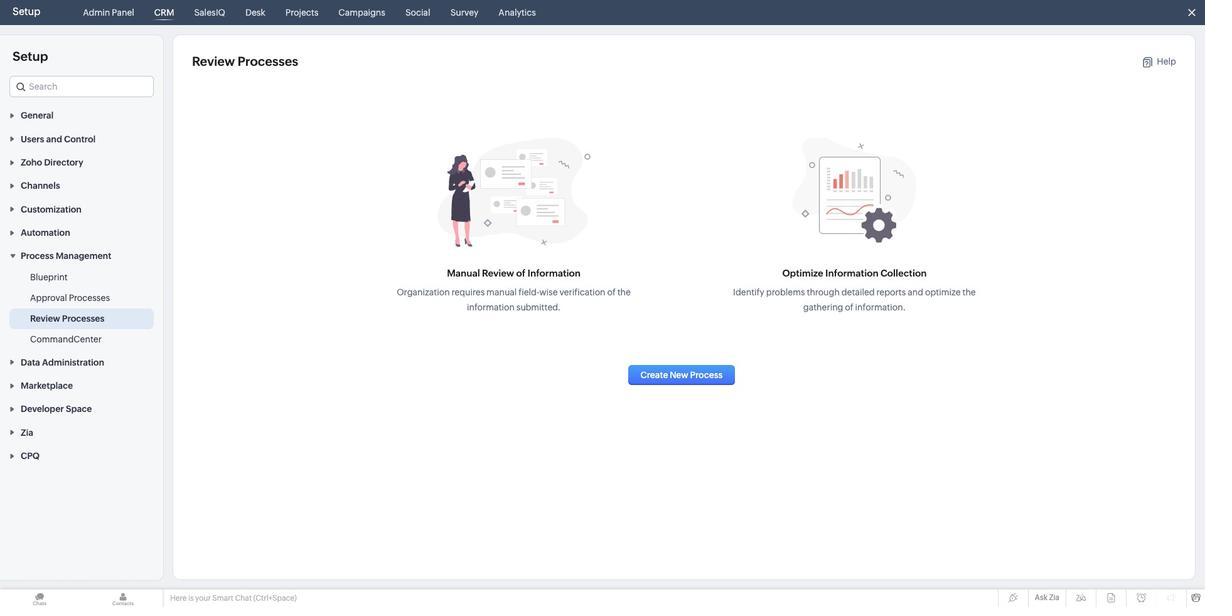 Task type: vqa. For each thing, say whether or not it's contained in the screenshot.
SETUP
yes



Task type: locate. For each thing, give the bounding box(es) containing it.
chats image
[[0, 590, 79, 608]]

contacts image
[[83, 590, 163, 608]]

social
[[405, 8, 430, 18]]

admin panel
[[83, 8, 134, 18]]

here is your smart chat (ctrl+space)
[[170, 594, 297, 603]]

crm
[[154, 8, 174, 18]]

survey link
[[445, 0, 484, 25]]

projects link
[[280, 0, 323, 25]]

ask
[[1035, 594, 1048, 603]]

here
[[170, 594, 187, 603]]

salesiq link
[[189, 0, 230, 25]]

campaigns
[[339, 8, 385, 18]]

ask zia
[[1035, 594, 1059, 603]]

zia
[[1049, 594, 1059, 603]]



Task type: describe. For each thing, give the bounding box(es) containing it.
analytics
[[499, 8, 536, 18]]

admin
[[83, 8, 110, 18]]

admin panel link
[[78, 0, 139, 25]]

desk
[[245, 8, 265, 18]]

setup
[[13, 6, 40, 18]]

analytics link
[[494, 0, 541, 25]]

desk link
[[240, 0, 270, 25]]

social link
[[400, 0, 435, 25]]

survey
[[450, 8, 478, 18]]

salesiq
[[194, 8, 225, 18]]

campaigns link
[[333, 0, 390, 25]]

(ctrl+space)
[[253, 594, 297, 603]]

is
[[188, 594, 194, 603]]

panel
[[112, 8, 134, 18]]

projects
[[285, 8, 318, 18]]

crm link
[[149, 0, 179, 25]]

your
[[195, 594, 211, 603]]

smart
[[212, 594, 233, 603]]

chat
[[235, 594, 252, 603]]



